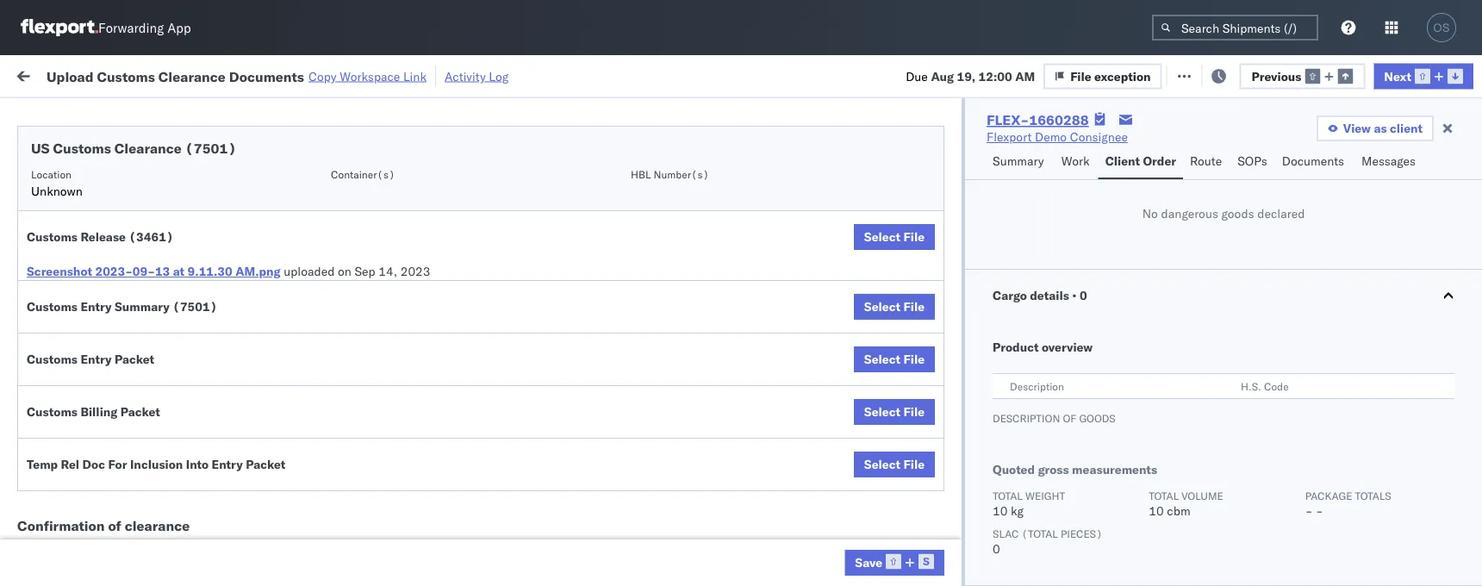 Task type: describe. For each thing, give the bounding box(es) containing it.
pm for upload customs clearance documents link
[[314, 362, 333, 378]]

4 ca from the top
[[40, 408, 56, 423]]

1889466 for schedule delivery appointment
[[989, 438, 1041, 453]]

1 1846748 from the top
[[989, 173, 1041, 188]]

cargo
[[993, 288, 1027, 303]]

2022 for first schedule pickup from los angeles, ca button from the top of the page
[[406, 211, 436, 226]]

screenshot 2023-09-13 at 9.11.30 am.png uploaded on sep 14, 2023
[[27, 264, 430, 279]]

schedule for 3rd schedule pickup from los angeles, ca 'link' from the top of the page
[[40, 315, 91, 330]]

workitem button
[[10, 137, 250, 154]]

1 hlxu6269489, from the top
[[1154, 172, 1242, 187]]

3 fcl from the top
[[566, 362, 588, 378]]

3 uetu5238478 from the top
[[1154, 514, 1238, 529]]

id
[[946, 141, 957, 154]]

mbl/mawb numbers
[[1174, 141, 1279, 154]]

customs up customs billing packet
[[27, 352, 78, 367]]

3 schedule delivery appointment button from the top
[[40, 437, 212, 456]]

schedule delivery appointment for first schedule delivery appointment link from the top
[[40, 172, 212, 187]]

route button
[[1184, 146, 1231, 179]]

pst, for schedule pickup from los angeles, ca
[[336, 400, 362, 415]]

schedule for first schedule delivery appointment link from the top
[[40, 172, 91, 187]]

my work
[[17, 62, 94, 86]]

description for description of goods
[[993, 412, 1061, 425]]

product
[[993, 340, 1039, 355]]

11:59 pm pdt, nov 4, 2022 for first schedule pickup from los angeles, ca button from the top of the page
[[278, 211, 436, 226]]

forwarding
[[98, 19, 164, 36]]

customs release (3461)
[[27, 229, 174, 244]]

5 ceau7522281, hlxu6269489, hlxu8034992 from the top
[[1062, 362, 1329, 377]]

messages
[[1362, 153, 1416, 169]]

copy workspace link button
[[309, 69, 427, 84]]

select for customs release (3461)
[[864, 229, 901, 244]]

2 ca from the top
[[40, 256, 56, 272]]

4:00 pm pst, dec 23, 2022
[[278, 476, 435, 491]]

flex-1846748 for 3rd schedule pickup from los angeles, ca 'link' from the bottom
[[952, 249, 1041, 264]]

total weight
[[993, 489, 1066, 502]]

11:59 for 3rd schedule pickup from los angeles, ca button
[[278, 325, 311, 340]]

lhuu7894563, for 4:00 pm pst, dec 23, 2022
[[1062, 476, 1151, 491]]

1 schedule pickup from los angeles, ca from the top
[[40, 201, 232, 234]]

flex-1893174
[[952, 552, 1041, 567]]

clearance for upload customs clearance documents copy workspace link
[[158, 67, 226, 85]]

aug
[[931, 68, 954, 83]]

1 vertical spatial summary
[[115, 299, 170, 314]]

4 11:59 from the top
[[278, 287, 311, 302]]

customs billing packet
[[27, 404, 160, 419]]

activity log
[[445, 69, 509, 84]]

actions
[[1431, 141, 1467, 154]]

omkar savant for first schedule delivery appointment link from the top
[[1390, 173, 1466, 188]]

2 test123456 from the top
[[1174, 211, 1247, 226]]

delivery for 2nd schedule delivery appointment link from the bottom of the page
[[94, 286, 138, 301]]

uetu5238478 for 11:59 pm pst, dec 13, 2022
[[1154, 400, 1238, 415]]

ocean fcl for 1st schedule pickup from los angeles, ca 'link' from the bottom of the page
[[528, 400, 588, 415]]

savant for first schedule delivery appointment link from the top
[[1429, 173, 1466, 188]]

dangerous
[[1162, 206, 1219, 221]]

batch
[[1387, 67, 1420, 82]]

activity log button
[[445, 66, 509, 87]]

1 schedule pickup from los angeles, ca button from the top
[[40, 200, 245, 237]]

12:00
[[979, 68, 1013, 83]]

3 schedule delivery appointment link from the top
[[40, 437, 212, 454]]

pickup down customs entry summary (7501)
[[94, 315, 131, 330]]

2 schedule delivery appointment link from the top
[[40, 285, 212, 302]]

flex-1889466 for confirm pickup from los angeles, ca
[[952, 476, 1041, 491]]

confirm delivery button
[[40, 512, 131, 531]]

4 flex-1846748 from the top
[[952, 287, 1041, 302]]

pst, for confirm pickup from los angeles, ca
[[329, 476, 355, 491]]

select for temp rel doc for inclusion into entry packet
[[864, 457, 901, 472]]

9 resize handle column header from the left
[[1360, 134, 1381, 586]]

doc
[[82, 457, 105, 472]]

2 4, from the top
[[392, 211, 403, 226]]

goods for dangerous
[[1222, 206, 1255, 221]]

19,
[[957, 68, 976, 83]]

client order
[[1106, 153, 1177, 169]]

schedule for fourth schedule pickup from los angeles, ca 'link' from the bottom
[[40, 201, 91, 216]]

client
[[1106, 153, 1140, 169]]

pickup up 2023-
[[94, 239, 131, 254]]

2022 for first schedule pickup from los angeles, ca button from the bottom
[[413, 400, 443, 415]]

quoted gross measurements
[[993, 462, 1158, 477]]

2 omkar from the top
[[1390, 287, 1426, 302]]

activity
[[445, 69, 486, 84]]

1 test123456 from the top
[[1174, 173, 1247, 188]]

dec for schedule pickup from los angeles, ca
[[365, 400, 388, 415]]

3 lhuu7894563, uetu5238478 from the top
[[1062, 514, 1238, 529]]

select file button for customs entry packet
[[854, 347, 935, 372]]

customs down screenshot
[[27, 299, 78, 314]]

ceau7522281, for upload customs clearance documents button
[[1062, 362, 1150, 377]]

9.11.30
[[188, 264, 232, 279]]

select for customs entry summary (7501)
[[864, 299, 901, 314]]

flexport. image
[[21, 19, 98, 36]]

for
[[108, 457, 127, 472]]

rel
[[61, 457, 79, 472]]

0 horizontal spatial at
[[173, 264, 185, 279]]

code
[[1264, 380, 1289, 393]]

4 ceau7522281, hlxu6269489, hlxu8034992 from the top
[[1062, 286, 1329, 301]]

2022 for upload customs clearance documents button
[[405, 362, 435, 378]]

select file button for customs release (3461)
[[854, 224, 935, 250]]

pdt, for fourth schedule pickup from los angeles, ca 'link' from the bottom
[[336, 211, 363, 226]]

schedule delivery appointment for 2nd schedule delivery appointment link from the bottom of the page
[[40, 286, 212, 301]]

3 schedule pickup from los angeles, ca button from the top
[[40, 314, 245, 350]]

4 test123456 from the top
[[1174, 362, 1247, 378]]

3 lhuu7894563, from the top
[[1062, 514, 1151, 529]]

confirm pickup from los angeles, ca button
[[40, 466, 245, 502]]

consignee for flexport demo consignee
[[1070, 129, 1128, 144]]

select file for customs entry packet
[[864, 352, 925, 367]]

container(s)
[[331, 168, 395, 181]]

1 fcl from the top
[[566, 211, 588, 226]]

os button
[[1422, 8, 1462, 47]]

1 pdt, from the top
[[336, 173, 363, 188]]

inclusion
[[130, 457, 183, 472]]

3 test123456 from the top
[[1174, 287, 1247, 302]]

summary inside button
[[993, 153, 1044, 169]]

2 resize handle column header from the left
[[438, 134, 459, 586]]

sops button
[[1231, 146, 1276, 179]]

1 ceau7522281, hlxu6269489, hlxu8034992 from the top
[[1062, 172, 1329, 187]]

3 abcdefg78456546 from the top
[[1174, 514, 1290, 529]]

1 schedule delivery appointment button from the top
[[40, 171, 212, 190]]

1 ca from the top
[[40, 219, 56, 234]]

view
[[1344, 121, 1371, 136]]

appointment for first schedule delivery appointment link from the top
[[141, 172, 212, 187]]

volume
[[1182, 489, 1224, 502]]

log
[[489, 69, 509, 84]]

packet for customs entry packet
[[115, 352, 154, 367]]

hlxu8034992 for 3rd schedule pickup from los angeles, ca 'link' from the bottom
[[1245, 248, 1329, 263]]

clearance for upload customs clearance documents
[[134, 353, 189, 368]]

4 flex-1889466 from the top
[[952, 514, 1041, 529]]

4 hlxu6269489, from the top
[[1154, 286, 1242, 301]]

flex-1846748 for fourth schedule pickup from los angeles, ca 'link' from the bottom
[[952, 211, 1041, 226]]

1 - from the left
[[1306, 503, 1313, 518]]

am
[[1016, 68, 1035, 83]]

2022 for second schedule pickup from los angeles, ca button from the top
[[406, 249, 436, 264]]

0 inside package totals - - slac (total pieces) 0
[[993, 541, 1001, 556]]

pm for 3rd schedule pickup from los angeles, ca 'link' from the bottom
[[314, 249, 333, 264]]

1 hlxu8034992 from the top
[[1245, 172, 1329, 187]]

4 fcl from the top
[[566, 400, 588, 415]]

0 vertical spatial on
[[421, 67, 435, 82]]

pdt, for 3rd schedule pickup from los angeles, ca 'link' from the bottom
[[336, 249, 363, 264]]

h.s.
[[1241, 380, 1262, 393]]

2 schedule delivery appointment button from the top
[[40, 285, 212, 304]]

ocean fcl for fourth schedule pickup from los angeles, ca 'link' from the bottom
[[528, 211, 588, 226]]

slac
[[993, 527, 1019, 540]]

2 schedule pickup from los angeles, ca link from the top
[[40, 238, 245, 273]]

1 horizontal spatial at
[[342, 67, 353, 82]]

1889466 for confirm pickup from los angeles, ca
[[989, 476, 1041, 491]]

action
[[1423, 67, 1461, 82]]

759
[[316, 67, 339, 82]]

13, for schedule delivery appointment
[[391, 438, 410, 453]]

screenshot 2023-09-13 at 9.11.30 am.png link
[[27, 263, 281, 280]]

8,
[[391, 362, 402, 378]]

temp
[[27, 457, 58, 472]]

clearance
[[125, 517, 190, 534]]

workitem
[[19, 141, 64, 154]]

lhuu7894563, uetu5238478 for 4:00 pm pst, dec 23, 2022
[[1062, 476, 1238, 491]]

3 schedule pickup from los angeles, ca from the top
[[40, 315, 232, 347]]

upload customs clearance documents link
[[40, 352, 245, 387]]

by:
[[62, 106, 79, 121]]

hlxu8034992 for upload customs clearance documents link
[[1245, 362, 1329, 377]]

documents inside documents button
[[1282, 153, 1345, 169]]

sops
[[1238, 153, 1268, 169]]

save button
[[845, 550, 945, 576]]

hlxu6269489, for upload customs clearance documents button
[[1154, 362, 1242, 377]]

2 ceau7522281, hlxu6269489, hlxu8034992 from the top
[[1062, 210, 1329, 225]]

6 resize handle column header from the left
[[895, 134, 915, 586]]

1 schedule delivery appointment link from the top
[[40, 171, 212, 188]]

pm for the confirm pickup from los angeles, ca link at the bottom of page
[[307, 476, 326, 491]]

los for 3rd schedule pickup from los angeles, ca 'link' from the bottom
[[162, 239, 182, 254]]

package
[[1306, 489, 1353, 502]]

forwarding app link
[[21, 19, 191, 36]]

1 schedule pickup from los angeles, ca link from the top
[[40, 200, 245, 235]]

overview
[[1042, 340, 1093, 355]]

11:59 for first schedule delivery appointment button from the bottom
[[278, 438, 311, 453]]

flex
[[924, 141, 943, 154]]

os
[[1434, 21, 1450, 34]]

3 4, from the top
[[392, 249, 403, 264]]

flex-1660288 link
[[987, 111, 1089, 128]]

mbl/mawb numbers button
[[1165, 137, 1364, 154]]

numbers for mbl/mawb numbers
[[1237, 141, 1279, 154]]

ocean fcl for 3rd schedule pickup from los angeles, ca 'link' from the top of the page
[[528, 325, 588, 340]]

unknown
[[31, 184, 83, 199]]

confirmation of clearance
[[17, 517, 190, 534]]

1 horizontal spatial file exception
[[1189, 67, 1269, 82]]

documents button
[[1276, 146, 1355, 179]]

mbl/mawb
[[1174, 141, 1234, 154]]

2 schedule pickup from los angeles, ca from the top
[[40, 239, 232, 272]]

cargo details • 0
[[993, 288, 1088, 303]]

7 resize handle column header from the left
[[1033, 134, 1053, 586]]

1 ceau7522281, from the top
[[1062, 172, 1150, 187]]

kg
[[1011, 503, 1024, 518]]

2022 for first schedule delivery appointment button from the bottom
[[413, 438, 443, 453]]

from inside confirm pickup from los angeles, ca
[[127, 467, 152, 482]]

pickup down upload customs clearance documents
[[94, 391, 131, 406]]

1 omkar from the top
[[1390, 173, 1426, 188]]

1 4, from the top
[[392, 173, 403, 188]]

3 ca from the top
[[40, 332, 56, 347]]

customs down the forwarding
[[97, 67, 155, 85]]

select file button for temp rel doc for inclusion into entry packet
[[854, 452, 935, 478]]

work button
[[1055, 146, 1099, 179]]

measurements
[[1072, 462, 1158, 477]]

dec for schedule delivery appointment
[[365, 438, 388, 453]]

entry for packet
[[81, 352, 112, 367]]

10 for cbm
[[1149, 503, 1164, 518]]

4 hlxu8034992 from the top
[[1245, 286, 1329, 301]]

4 11:59 pm pdt, nov 4, 2022 from the top
[[278, 287, 436, 302]]

flex-1660288
[[987, 111, 1089, 128]]

(7501) for customs entry summary (7501)
[[173, 299, 217, 314]]

delivery for confirm delivery link
[[87, 513, 131, 528]]

3 schedule pickup from los angeles, ca link from the top
[[40, 314, 245, 349]]

6 fcl from the top
[[566, 476, 588, 491]]

nov for upload customs clearance documents link
[[365, 362, 388, 378]]

los for fourth schedule pickup from los angeles, ca 'link' from the bottom
[[162, 201, 182, 216]]

flex-1889466 for schedule pickup from los angeles, ca
[[952, 400, 1041, 415]]

operator
[[1390, 141, 1431, 154]]

los for the confirm pickup from los angeles, ca link at the bottom of page
[[156, 467, 175, 482]]

import
[[145, 67, 184, 82]]

ocean fcl for the confirm pickup from los angeles, ca link at the bottom of page
[[528, 476, 588, 491]]

abcdefg78456546 for 4:00 pm pst, dec 23, 2022
[[1174, 476, 1290, 491]]

759 at risk
[[316, 67, 376, 82]]

schedule delivery appointment for 1st schedule delivery appointment link from the bottom
[[40, 437, 212, 453]]

flexport
[[987, 129, 1032, 144]]

2 vertical spatial packet
[[246, 457, 286, 472]]

summary button
[[986, 146, 1055, 179]]

11:59 pm pst, dec 13, 2022 for schedule delivery appointment
[[278, 438, 443, 453]]

number(s)
[[654, 168, 709, 181]]

1 resize handle column header from the left
[[247, 134, 267, 586]]

11:00
[[278, 362, 311, 378]]

order
[[1143, 153, 1177, 169]]

schedule for 3rd schedule pickup from los angeles, ca 'link' from the bottom
[[40, 239, 91, 254]]

2 - from the left
[[1316, 503, 1324, 518]]

2 schedule pickup from los angeles, ca button from the top
[[40, 238, 245, 275]]



Task type: vqa. For each thing, say whether or not it's contained in the screenshot.
the bottom Consignee
yes



Task type: locate. For each thing, give the bounding box(es) containing it.
customs up screenshot
[[27, 229, 78, 244]]

5 hlxu6269489, from the top
[[1154, 362, 1242, 377]]

lhuu7894563, for 11:59 pm pst, dec 13, 2022
[[1062, 400, 1151, 415]]

5 select file from the top
[[864, 457, 925, 472]]

0 vertical spatial packet
[[115, 352, 154, 367]]

summary down flexport
[[993, 153, 1044, 169]]

2 vertical spatial lhuu7894563,
[[1062, 514, 1151, 529]]

los inside confirm pickup from los angeles, ca
[[156, 467, 175, 482]]

total up cbm
[[1149, 489, 1179, 502]]

13, up 23,
[[391, 438, 410, 453]]

los up (3461)
[[162, 201, 182, 216]]

description up description of goods in the bottom right of the page
[[1010, 380, 1065, 393]]

previous
[[1252, 68, 1302, 83]]

pm for 3rd schedule pickup from los angeles, ca 'link' from the top of the page
[[314, 325, 333, 340]]

flex-1846748 up cargo
[[952, 249, 1041, 264]]

11:59 pm pdt, nov 4, 2022 for second schedule pickup from los angeles, ca button from the top
[[278, 249, 436, 264]]

2 select from the top
[[864, 299, 901, 314]]

1 11:59 from the top
[[278, 173, 311, 188]]

23,
[[383, 476, 402, 491]]

3 ceau7522281, hlxu6269489, hlxu8034992 from the top
[[1062, 248, 1329, 263]]

1660288
[[1029, 111, 1089, 128]]

entry down 2023-
[[81, 299, 112, 314]]

11:59 up 11:00 on the bottom of the page
[[278, 325, 311, 340]]

0 vertical spatial lhuu7894563,
[[1062, 400, 1151, 415]]

messages button
[[1355, 146, 1425, 179]]

pst, left 23,
[[329, 476, 355, 491]]

4 select from the top
[[864, 404, 901, 419]]

nov for 3rd schedule pickup from los angeles, ca 'link' from the top of the page
[[366, 325, 389, 340]]

1 horizontal spatial on
[[421, 67, 435, 82]]

resize handle column header
[[247, 134, 267, 586], [438, 134, 459, 586], [498, 134, 519, 586], [610, 134, 631, 586], [722, 134, 743, 586], [895, 134, 915, 586], [1033, 134, 1053, 586], [1145, 134, 1165, 586], [1360, 134, 1381, 586], [1452, 134, 1472, 586]]

hlxu8034992
[[1245, 172, 1329, 187], [1245, 210, 1329, 225], [1245, 248, 1329, 263], [1245, 286, 1329, 301], [1245, 362, 1329, 377]]

0 horizontal spatial -
[[1306, 503, 1313, 518]]

hlxu8034992 for fourth schedule pickup from los angeles, ca 'link' from the bottom
[[1245, 210, 1329, 225]]

2 appointment from the top
[[141, 286, 212, 301]]

11:59 pm pdt, nov 4, 2022 for 3rd schedule pickup from los angeles, ca button
[[278, 325, 436, 340]]

1 vertical spatial work
[[1062, 153, 1090, 169]]

0 vertical spatial schedule delivery appointment link
[[40, 171, 212, 188]]

1 11:59 pm pdt, nov 4, 2022 from the top
[[278, 173, 436, 188]]

as
[[1374, 121, 1387, 136]]

4 pdt, from the top
[[336, 287, 363, 302]]

1846748 down flexport
[[989, 173, 1041, 188]]

flex-1889466 up flex-1893174
[[952, 514, 1041, 529]]

2 11:59 pm pst, dec 13, 2022 from the top
[[278, 438, 443, 453]]

2022
[[406, 173, 436, 188], [406, 211, 436, 226], [406, 249, 436, 264], [406, 287, 436, 302], [406, 325, 436, 340], [405, 362, 435, 378], [413, 400, 443, 415], [413, 438, 443, 453], [405, 476, 435, 491]]

2023
[[401, 264, 430, 279]]

lhuu7894563,
[[1062, 400, 1151, 415], [1062, 476, 1151, 491], [1062, 514, 1151, 529]]

1846748 up product
[[989, 287, 1041, 302]]

11:59 pm pst, dec 13, 2022
[[278, 400, 443, 415], [278, 438, 443, 453]]

flex-1846748 up product
[[952, 287, 1041, 302]]

Search Shipments (/) text field
[[1152, 15, 1319, 41]]

omkar savant
[[1390, 173, 1466, 188], [1390, 287, 1466, 302]]

1 omkar savant from the top
[[1390, 173, 1466, 188]]

2 abcdefg78456546 from the top
[[1174, 476, 1290, 491]]

customs left billing
[[27, 404, 78, 419]]

omkar
[[1390, 173, 1426, 188], [1390, 287, 1426, 302]]

1 horizontal spatial consignee
[[1070, 129, 1128, 144]]

0 vertical spatial consignee
[[1070, 129, 1128, 144]]

0 right •
[[1080, 288, 1088, 303]]

flex-1846748 down flex id button
[[952, 173, 1041, 188]]

2 11:59 pm pdt, nov 4, 2022 from the top
[[278, 211, 436, 226]]

at right 13
[[173, 264, 185, 279]]

los down 13
[[162, 315, 182, 330]]

(3461)
[[129, 229, 174, 244]]

2 horizontal spatial documents
[[1282, 153, 1345, 169]]

omkar savant for 2nd schedule delivery appointment link from the bottom of the page
[[1390, 287, 1466, 302]]

1 vertical spatial of
[[108, 517, 121, 534]]

1 vertical spatial documents
[[1282, 153, 1345, 169]]

0 vertical spatial of
[[1063, 412, 1077, 425]]

1 vertical spatial confirm
[[40, 513, 84, 528]]

0 vertical spatial documents
[[229, 67, 304, 85]]

schedule
[[40, 172, 91, 187], [40, 201, 91, 216], [40, 239, 91, 254], [40, 286, 91, 301], [40, 315, 91, 330], [40, 391, 91, 406], [40, 437, 91, 453]]

pst, down '11:00 pm pst, nov 8, 2022'
[[336, 400, 362, 415]]

6 schedule from the top
[[40, 391, 91, 406]]

appointment for 1st schedule delivery appointment link from the bottom
[[141, 437, 212, 453]]

flex-1846748 down product
[[952, 362, 1041, 378]]

pst,
[[336, 362, 362, 378], [336, 400, 362, 415], [336, 438, 362, 453], [329, 476, 355, 491]]

13, for schedule pickup from los angeles, ca
[[391, 400, 410, 415]]

0 horizontal spatial total
[[993, 489, 1023, 502]]

1 horizontal spatial of
[[1063, 412, 1077, 425]]

flex-1889466 down product
[[952, 400, 1041, 415]]

schedule delivery appointment link down us customs clearance (7501)
[[40, 171, 212, 188]]

0 vertical spatial omkar savant
[[1390, 173, 1466, 188]]

flex-1889466 up quoted
[[952, 438, 1041, 453]]

0 vertical spatial 11:59 pm pst, dec 13, 2022
[[278, 400, 443, 415]]

10 left kg
[[993, 503, 1008, 518]]

4 4, from the top
[[392, 287, 403, 302]]

flex-1846748 down "summary" button
[[952, 211, 1041, 226]]

pickup inside confirm pickup from los angeles, ca
[[87, 467, 124, 482]]

0 vertical spatial 0
[[1080, 288, 1088, 303]]

confirm delivery link
[[40, 512, 131, 530]]

schedule pickup from los angeles, ca
[[40, 201, 232, 234], [40, 239, 232, 272], [40, 315, 232, 347], [40, 391, 232, 423]]

schedule delivery appointment down 2023-
[[40, 286, 212, 301]]

nov for 3rd schedule pickup from los angeles, ca 'link' from the bottom
[[366, 249, 389, 264]]

1 flex-1846748 from the top
[[952, 173, 1041, 188]]

los left into on the left bottom
[[156, 467, 175, 482]]

2 13, from the top
[[391, 438, 410, 453]]

select file for customs release (3461)
[[864, 229, 925, 244]]

consignee right bookings
[[831, 552, 889, 567]]

1846748 down "summary" button
[[989, 211, 1041, 226]]

pst, left 8,
[[336, 362, 362, 378]]

ca inside confirm pickup from los angeles, ca
[[40, 484, 56, 499]]

2 vertical spatial uetu5238478
[[1154, 514, 1238, 529]]

2 schedule delivery appointment from the top
[[40, 286, 212, 301]]

1 vertical spatial abcdefg78456546
[[1174, 476, 1290, 491]]

1 vertical spatial schedule delivery appointment button
[[40, 285, 212, 304]]

work right import
[[187, 67, 217, 82]]

1 vertical spatial lhuu7894563,
[[1062, 476, 1151, 491]]

4 resize handle column header from the left
[[610, 134, 631, 586]]

file exception down search shipments (/) text box
[[1189, 67, 1269, 82]]

5 ceau7522281, from the top
[[1062, 362, 1150, 377]]

abcdefg78456546 for 11:59 pm pst, dec 13, 2022
[[1174, 400, 1290, 415]]

schedule delivery appointment button down us customs clearance (7501)
[[40, 171, 212, 190]]

1846748 for upload customs clearance documents link
[[989, 362, 1041, 378]]

0 horizontal spatial documents
[[40, 370, 102, 385]]

1846748
[[989, 173, 1041, 188], [989, 211, 1041, 226], [989, 249, 1041, 264], [989, 287, 1041, 302], [989, 325, 1041, 340], [989, 362, 1041, 378]]

documents down customs entry packet
[[40, 370, 102, 385]]

1 vertical spatial description
[[993, 412, 1061, 425]]

2 omkar savant from the top
[[1390, 287, 1466, 302]]

3 11:59 pm pdt, nov 4, 2022 from the top
[[278, 249, 436, 264]]

0 horizontal spatial consignee
[[831, 552, 889, 567]]

4 schedule pickup from los angeles, ca link from the top
[[40, 390, 245, 425]]

1 vertical spatial clearance
[[115, 140, 182, 157]]

10 for kg
[[993, 503, 1008, 518]]

1 vertical spatial dec
[[365, 438, 388, 453]]

0 vertical spatial appointment
[[141, 172, 212, 187]]

0 horizontal spatial file exception
[[1071, 68, 1151, 83]]

0 vertical spatial omkar
[[1390, 173, 1426, 188]]

customs inside upload customs clearance documents
[[82, 353, 130, 368]]

total for cbm
[[1149, 489, 1179, 502]]

view as client button
[[1317, 116, 1434, 141]]

11:59 for first schedule pickup from los angeles, ca button from the top of the page
[[278, 211, 311, 226]]

lhuu7894563, uetu5238478 down the total volume on the bottom
[[1062, 514, 1238, 529]]

upload inside upload customs clearance documents
[[40, 353, 79, 368]]

work inside button
[[1062, 153, 1090, 169]]

flex-1889466 button
[[924, 396, 1045, 420], [924, 396, 1045, 420], [924, 434, 1045, 458], [924, 434, 1045, 458], [924, 472, 1045, 496], [924, 472, 1045, 496], [924, 510, 1045, 534], [924, 510, 1045, 534]]

upload customs clearance documents button
[[40, 352, 245, 388]]

pm for 1st schedule pickup from los angeles, ca 'link' from the bottom of the page
[[314, 400, 333, 415]]

container
[[1062, 134, 1108, 147]]

schedule down screenshot
[[40, 286, 91, 301]]

filtered by:
[[17, 106, 79, 121]]

1 horizontal spatial numbers
[[1237, 141, 1279, 154]]

select file for customs entry summary (7501)
[[864, 299, 925, 314]]

container numbers button
[[1053, 130, 1148, 161]]

11:59 for first schedule pickup from los angeles, ca button from the bottom
[[278, 400, 311, 415]]

clearance down customs entry summary (7501)
[[134, 353, 189, 368]]

2 ceau7522281, from the top
[[1062, 210, 1150, 225]]

11:59 pm pst, dec 13, 2022 down '11:00 pm pst, nov 8, 2022'
[[278, 400, 443, 415]]

select file button for customs billing packet
[[854, 399, 935, 425]]

file for customs entry packet
[[904, 352, 925, 367]]

upload customs clearance documents
[[40, 353, 189, 385]]

track
[[438, 67, 466, 82]]

of
[[1063, 412, 1077, 425], [108, 517, 121, 534]]

abcdefg78456546 down volume
[[1174, 514, 1290, 529]]

2 10 from the left
[[1149, 503, 1164, 518]]

los up 13
[[162, 239, 182, 254]]

3 schedule from the top
[[40, 239, 91, 254]]

exception down search shipments (/) text box
[[1213, 67, 1269, 82]]

11:59 down 11:00 on the bottom of the page
[[278, 400, 311, 415]]

1846748 down product
[[989, 362, 1041, 378]]

batch action
[[1387, 67, 1461, 82]]

13,
[[391, 400, 410, 415], [391, 438, 410, 453]]

documents for upload customs clearance documents
[[40, 370, 102, 385]]

2 vertical spatial schedule delivery appointment button
[[40, 437, 212, 456]]

select file
[[864, 229, 925, 244], [864, 299, 925, 314], [864, 352, 925, 367], [864, 404, 925, 419], [864, 457, 925, 472]]

message
[[231, 67, 279, 82]]

billing
[[81, 404, 118, 419]]

3 ocean fcl from the top
[[528, 362, 588, 378]]

clearance for us customs clearance (7501)
[[115, 140, 182, 157]]

hlxu6269489, for second schedule pickup from los angeles, ca button from the top
[[1154, 248, 1242, 263]]

1 vertical spatial consignee
[[831, 552, 889, 567]]

2 vertical spatial dec
[[358, 476, 380, 491]]

0 down slac
[[993, 541, 1001, 556]]

exception up container numbers button
[[1095, 68, 1151, 83]]

schedule for 1st schedule pickup from los angeles, ca 'link' from the bottom of the page
[[40, 391, 91, 406]]

0 vertical spatial (7501)
[[185, 140, 236, 157]]

upload customs clearance documents copy workspace link
[[47, 67, 427, 85]]

schedule down workitem
[[40, 172, 91, 187]]

angeles, inside confirm pickup from los angeles, ca
[[178, 467, 225, 482]]

savant
[[1429, 173, 1466, 188], [1429, 287, 1466, 302]]

2 select file button from the top
[[854, 294, 935, 320]]

0 vertical spatial work
[[187, 67, 217, 82]]

location unknown
[[31, 168, 83, 199]]

hbl
[[631, 168, 651, 181]]

6 1846748 from the top
[[989, 362, 1041, 378]]

lhuu7894563, up the measurements
[[1062, 400, 1151, 415]]

schedule delivery appointment button up for
[[40, 437, 212, 456]]

uetu5238478
[[1154, 400, 1238, 415], [1154, 476, 1238, 491], [1154, 514, 1238, 529]]

flex-1889466 up kg
[[952, 476, 1041, 491]]

2 hlxu8034992 from the top
[[1245, 210, 1329, 225]]

0 vertical spatial entry
[[81, 299, 112, 314]]

1 horizontal spatial -
[[1316, 503, 1324, 518]]

5 4, from the top
[[392, 325, 403, 340]]

2 select file from the top
[[864, 299, 925, 314]]

11:00 pm pst, nov 8, 2022
[[278, 362, 435, 378]]

flex-1846748 button
[[924, 169, 1045, 193], [924, 169, 1045, 193], [924, 206, 1045, 231], [924, 206, 1045, 231], [924, 244, 1045, 269], [924, 244, 1045, 269], [924, 282, 1045, 306], [924, 282, 1045, 306], [924, 320, 1045, 344], [924, 320, 1045, 344], [924, 358, 1045, 382], [924, 358, 1045, 382]]

11:59 pm pst, dec 13, 2022 up 4:00 pm pst, dec 23, 2022
[[278, 438, 443, 453]]

pickup up release
[[94, 201, 131, 216]]

0 horizontal spatial of
[[108, 517, 121, 534]]

upload up customs billing packet
[[40, 353, 79, 368]]

dec left 23,
[[358, 476, 380, 491]]

work inside "button"
[[187, 67, 217, 82]]

0 horizontal spatial 0
[[993, 541, 1001, 556]]

11:59 down the uploaded
[[278, 287, 311, 302]]

4 select file from the top
[[864, 404, 925, 419]]

3 1889466 from the top
[[989, 476, 1041, 491]]

schedule delivery appointment up for
[[40, 437, 212, 453]]

release
[[81, 229, 126, 244]]

of for goods
[[1063, 412, 1077, 425]]

8 resize handle column header from the left
[[1145, 134, 1165, 586]]

nov for fourth schedule pickup from los angeles, ca 'link' from the bottom
[[366, 211, 389, 226]]

1 horizontal spatial goods
[[1222, 206, 1255, 221]]

•
[[1073, 288, 1077, 303]]

dec up 23,
[[365, 438, 388, 453]]

delivery for first schedule delivery appointment link from the top
[[94, 172, 138, 187]]

delivery down 2023-
[[94, 286, 138, 301]]

total volume
[[1149, 489, 1224, 502]]

1 vertical spatial goods
[[1080, 412, 1116, 425]]

1 vertical spatial at
[[173, 264, 185, 279]]

3 11:59 from the top
[[278, 249, 311, 264]]

0 vertical spatial confirm
[[40, 467, 84, 482]]

0 vertical spatial description
[[1010, 380, 1065, 393]]

5 11:59 pm pdt, nov 4, 2022 from the top
[[278, 325, 436, 340]]

upload for upload customs clearance documents copy workspace link
[[47, 67, 94, 85]]

6 ocean fcl from the top
[[528, 476, 588, 491]]

1846748 for 3rd schedule pickup from los angeles, ca 'link' from the bottom
[[989, 249, 1041, 264]]

1 vertical spatial 11:59 pm pst, dec 13, 2022
[[278, 438, 443, 453]]

3 1846748 from the top
[[989, 249, 1041, 264]]

lhuu7894563, uetu5238478 up cbm
[[1062, 476, 1238, 491]]

client order button
[[1099, 146, 1184, 179]]

2 vertical spatial lhuu7894563, uetu5238478
[[1062, 514, 1238, 529]]

flex-1846748 down cargo
[[952, 325, 1041, 340]]

1 vertical spatial uetu5238478
[[1154, 476, 1238, 491]]

goods for of
[[1080, 412, 1116, 425]]

0 vertical spatial goods
[[1222, 206, 1255, 221]]

1 vertical spatial schedule delivery appointment link
[[40, 285, 212, 302]]

ca
[[40, 219, 56, 234], [40, 256, 56, 272], [40, 332, 56, 347], [40, 408, 56, 423], [40, 484, 56, 499]]

angeles,
[[185, 201, 232, 216], [185, 239, 232, 254], [185, 315, 232, 330], [185, 391, 232, 406], [178, 467, 225, 482]]

file exception button
[[1162, 62, 1281, 87], [1162, 62, 1281, 87], [1044, 63, 1162, 89], [1044, 63, 1162, 89]]

4 schedule pickup from los angeles, ca from the top
[[40, 391, 232, 423]]

ceau7522281, for second schedule pickup from los angeles, ca button from the top
[[1062, 248, 1150, 263]]

delivery down confirm pickup from los angeles, ca at the bottom left
[[87, 513, 131, 528]]

11:59 up 4:00
[[278, 438, 311, 453]]

2 vertical spatial abcdefg78456546
[[1174, 514, 1290, 529]]

hlxu6269489, for first schedule pickup from los angeles, ca button from the top of the page
[[1154, 210, 1242, 225]]

0 horizontal spatial work
[[187, 67, 217, 82]]

no dangerous goods declared
[[1143, 206, 1305, 221]]

appointment for 2nd schedule delivery appointment link from the bottom of the page
[[141, 286, 212, 301]]

appointment down 13
[[141, 286, 212, 301]]

file for customs entry summary (7501)
[[904, 299, 925, 314]]

0 horizontal spatial exception
[[1095, 68, 1151, 83]]

test123456 down 'route'
[[1174, 173, 1247, 188]]

0 vertical spatial schedule delivery appointment button
[[40, 171, 212, 190]]

2 flex-1846748 from the top
[[952, 211, 1041, 226]]

2 vertical spatial documents
[[40, 370, 102, 385]]

link
[[403, 69, 427, 84]]

ceau7522281, hlxu6269489, hlxu8034992
[[1062, 172, 1329, 187], [1062, 210, 1329, 225], [1062, 248, 1329, 263], [1062, 286, 1329, 301], [1062, 362, 1329, 377]]

3 select file button from the top
[[854, 347, 935, 372]]

confirm pickup from los angeles, ca
[[40, 467, 225, 499]]

0 horizontal spatial 10
[[993, 503, 1008, 518]]

1 vertical spatial 13,
[[391, 438, 410, 453]]

pm for fourth schedule pickup from los angeles, ca 'link' from the bottom
[[314, 211, 333, 226]]

confirm for confirm pickup from los angeles, ca
[[40, 467, 84, 482]]

1 11:59 pm pst, dec 13, 2022 from the top
[[278, 400, 443, 415]]

2 vertical spatial clearance
[[134, 353, 189, 368]]

(0)
[[279, 67, 302, 82]]

1 lhuu7894563, from the top
[[1062, 400, 1151, 415]]

description
[[1010, 380, 1065, 393], [993, 412, 1061, 425]]

5 schedule from the top
[[40, 315, 91, 330]]

1 horizontal spatial total
[[1149, 489, 1179, 502]]

2 vertical spatial schedule delivery appointment link
[[40, 437, 212, 454]]

0 horizontal spatial numbers
[[1062, 148, 1105, 161]]

test
[[715, 173, 738, 188], [715, 211, 738, 226], [827, 211, 850, 226], [827, 249, 850, 264], [827, 287, 850, 302], [715, 325, 738, 340], [827, 325, 850, 340], [715, 362, 738, 378], [827, 362, 850, 378], [715, 400, 738, 415], [827, 400, 850, 415], [715, 438, 738, 453], [827, 438, 850, 453], [715, 476, 738, 491], [827, 476, 850, 491], [805, 552, 828, 567]]

dec
[[365, 400, 388, 415], [365, 438, 388, 453], [358, 476, 380, 491]]

pst, for upload customs clearance documents
[[336, 362, 362, 378]]

1 10 from the left
[[993, 503, 1008, 518]]

documents inside upload customs clearance documents
[[40, 370, 102, 385]]

consignee for bookings test consignee
[[831, 552, 889, 567]]

flex-1846748 for upload customs clearance documents link
[[952, 362, 1041, 378]]

2023-
[[95, 264, 133, 279]]

schedule delivery appointment link up for
[[40, 437, 212, 454]]

flexport demo consignee link
[[987, 128, 1128, 146]]

1 horizontal spatial work
[[1062, 153, 1090, 169]]

2 lhuu7894563, from the top
[[1062, 476, 1151, 491]]

1 vertical spatial 0
[[993, 541, 1001, 556]]

4 schedule pickup from los angeles, ca button from the top
[[40, 390, 245, 426]]

am.png
[[235, 264, 281, 279]]

fcl
[[566, 211, 588, 226], [566, 325, 588, 340], [566, 362, 588, 378], [566, 400, 588, 415], [566, 438, 588, 453], [566, 476, 588, 491]]

1 vertical spatial on
[[338, 264, 352, 279]]

10 left cbm
[[1149, 503, 1164, 518]]

1 vertical spatial upload
[[40, 353, 79, 368]]

1 vertical spatial lhuu7894563, uetu5238478
[[1062, 476, 1238, 491]]

0 vertical spatial summary
[[993, 153, 1044, 169]]

2 vertical spatial schedule delivery appointment
[[40, 437, 212, 453]]

3 flex-1889466 from the top
[[952, 476, 1041, 491]]

1 vertical spatial schedule delivery appointment
[[40, 286, 212, 301]]

screenshot
[[27, 264, 92, 279]]

11:59 pm pst, dec 13, 2022 for schedule pickup from los angeles, ca
[[278, 400, 443, 415]]

1 horizontal spatial 0
[[1080, 288, 1088, 303]]

abcdefg78456546 down 'h.s.'
[[1174, 400, 1290, 415]]

2 1846748 from the top
[[989, 211, 1041, 226]]

documents
[[229, 67, 304, 85], [1282, 153, 1345, 169], [40, 370, 102, 385]]

clearance inside upload customs clearance documents
[[134, 353, 189, 368]]

0 horizontal spatial on
[[338, 264, 352, 279]]

ocean fcl for upload customs clearance documents link
[[528, 362, 588, 378]]

select
[[864, 229, 901, 244], [864, 299, 901, 314], [864, 352, 901, 367], [864, 404, 901, 419], [864, 457, 901, 472]]

file for temp rel doc for inclusion into entry packet
[[904, 457, 925, 472]]

import work
[[145, 67, 217, 82]]

select for customs billing packet
[[864, 404, 901, 419]]

customs down by:
[[53, 140, 111, 157]]

nov
[[366, 173, 389, 188], [366, 211, 389, 226], [366, 249, 389, 264], [366, 287, 389, 302], [366, 325, 389, 340], [365, 362, 388, 378]]

0 vertical spatial upload
[[47, 67, 94, 85]]

1 vertical spatial omkar savant
[[1390, 287, 1466, 302]]

appointment up inclusion
[[141, 437, 212, 453]]

select file button for customs entry summary (7501)
[[854, 294, 935, 320]]

schedule down unknown
[[40, 201, 91, 216]]

1846748 down cargo
[[989, 325, 1041, 340]]

Search Work text field
[[904, 62, 1092, 87]]

pickup right rel
[[87, 467, 124, 482]]

0 vertical spatial at
[[342, 67, 353, 82]]

3 pdt, from the top
[[336, 249, 363, 264]]

11:59 left the sep
[[278, 249, 311, 264]]

4 schedule from the top
[[40, 286, 91, 301]]

1 confirm from the top
[[40, 467, 84, 482]]

lhuu7894563, down the measurements
[[1062, 514, 1151, 529]]

select for customs entry packet
[[864, 352, 901, 367]]

4 1846748 from the top
[[989, 287, 1041, 302]]

due aug 19, 12:00 am
[[906, 68, 1035, 83]]

5 fcl from the top
[[566, 438, 588, 453]]

us customs clearance (7501)
[[31, 140, 236, 157]]

0 vertical spatial abcdefg78456546
[[1174, 400, 1290, 415]]

confirm delivery
[[40, 513, 131, 528]]

on right 205
[[421, 67, 435, 82]]

3 resize handle column header from the left
[[498, 134, 519, 586]]

on left the sep
[[338, 264, 352, 279]]

entry right into on the left bottom
[[212, 457, 243, 472]]

1846748 for 3rd schedule pickup from los angeles, ca 'link' from the top of the page
[[989, 325, 1041, 340]]

pickup
[[94, 201, 131, 216], [94, 239, 131, 254], [94, 315, 131, 330], [94, 391, 131, 406], [87, 467, 124, 482]]

10 resize handle column header from the left
[[1452, 134, 1472, 586]]

entry up customs billing packet
[[81, 352, 112, 367]]

lhuu7894563, uetu5238478 for 11:59 pm pst, dec 13, 2022
[[1062, 400, 1238, 415]]

1889466 up quoted
[[989, 438, 1041, 453]]

2022 for 3rd schedule pickup from los angeles, ca button
[[406, 325, 436, 340]]

of for clearance
[[108, 517, 121, 534]]

pieces)
[[1061, 527, 1103, 540]]

(7501) down upload customs clearance documents copy workspace link
[[185, 140, 236, 157]]

documents down view
[[1282, 153, 1345, 169]]

1 total from the left
[[993, 489, 1023, 502]]

schedule delivery appointment down us customs clearance (7501)
[[40, 172, 212, 187]]

appointment down us customs clearance (7501)
[[141, 172, 212, 187]]

1 select file from the top
[[864, 229, 925, 244]]

0 horizontal spatial summary
[[115, 299, 170, 314]]

6 11:59 from the top
[[278, 400, 311, 415]]

3 appointment from the top
[[141, 437, 212, 453]]

delivery down us customs clearance (7501)
[[94, 172, 138, 187]]

4 1889466 from the top
[[989, 514, 1041, 529]]

clearance down app
[[158, 67, 226, 85]]

entry for summary
[[81, 299, 112, 314]]

no
[[1143, 206, 1158, 221]]

5 11:59 from the top
[[278, 325, 311, 340]]

my
[[17, 62, 45, 86]]

summary down the 09-
[[115, 299, 170, 314]]

ca up customs entry packet
[[40, 332, 56, 347]]

test123456
[[1174, 173, 1247, 188], [1174, 211, 1247, 226], [1174, 287, 1247, 302], [1174, 362, 1247, 378]]

file exception up 1660288 on the top of page
[[1071, 68, 1151, 83]]

flexport demo consignee
[[987, 129, 1128, 144]]

1 horizontal spatial exception
[[1213, 67, 1269, 82]]

ocean fcl for 1st schedule delivery appointment link from the bottom
[[528, 438, 588, 453]]

1 vertical spatial savant
[[1429, 287, 1466, 302]]

upload
[[47, 67, 94, 85], [40, 353, 79, 368]]

4 ceau7522281, from the top
[[1062, 286, 1150, 301]]

2 fcl from the top
[[566, 325, 588, 340]]

documents for upload customs clearance documents copy workspace link
[[229, 67, 304, 85]]

dec for confirm pickup from los angeles, ca
[[358, 476, 380, 491]]

1 vertical spatial omkar
[[1390, 287, 1426, 302]]

1 vertical spatial (7501)
[[173, 299, 217, 314]]

select file for customs billing packet
[[864, 404, 925, 419]]

7 schedule from the top
[[40, 437, 91, 453]]

of left clearance at the left bottom of page
[[108, 517, 121, 534]]

13, down 8,
[[391, 400, 410, 415]]

numbers inside container numbers
[[1062, 148, 1105, 161]]

numbers down container
[[1062, 148, 1105, 161]]

1 horizontal spatial 10
[[1149, 503, 1164, 518]]

confirm inside confirm pickup from los angeles, ca
[[40, 467, 84, 482]]

11:59 left container(s)
[[278, 173, 311, 188]]

0 vertical spatial uetu5238478
[[1154, 400, 1238, 415]]

1 vertical spatial packet
[[121, 404, 160, 419]]

0 vertical spatial dec
[[365, 400, 388, 415]]

0 vertical spatial schedule delivery appointment
[[40, 172, 212, 187]]

0 vertical spatial lhuu7894563, uetu5238478
[[1062, 400, 1238, 415]]

5 1846748 from the top
[[989, 325, 1041, 340]]

0 vertical spatial clearance
[[158, 67, 226, 85]]

5 resize handle column header from the left
[[722, 134, 743, 586]]

risk
[[356, 67, 376, 82]]

1 vertical spatial entry
[[81, 352, 112, 367]]

container numbers
[[1062, 134, 1108, 161]]

confirm
[[40, 467, 84, 482], [40, 513, 84, 528]]

13
[[155, 264, 170, 279]]

1846748 for fourth schedule pickup from los angeles, ca 'link' from the bottom
[[989, 211, 1041, 226]]

(total
[[1022, 527, 1058, 540]]

ca down temp
[[40, 484, 56, 499]]

of up quoted gross measurements
[[1063, 412, 1077, 425]]

pst, up 4:00 pm pst, dec 23, 2022
[[336, 438, 362, 453]]

7 11:59 from the top
[[278, 438, 311, 453]]

2 vertical spatial entry
[[212, 457, 243, 472]]

schedule delivery appointment button down 2023-
[[40, 285, 212, 304]]

0 vertical spatial savant
[[1429, 173, 1466, 188]]

delivery inside button
[[87, 513, 131, 528]]

5 ca from the top
[[40, 484, 56, 499]]

1 1889466 from the top
[[989, 400, 1041, 415]]

1 horizontal spatial documents
[[229, 67, 304, 85]]

1 horizontal spatial summary
[[993, 153, 1044, 169]]

0 horizontal spatial goods
[[1080, 412, 1116, 425]]

test123456 up 'h.s.'
[[1174, 362, 1247, 378]]

delivery for 1st schedule delivery appointment link from the bottom
[[94, 437, 138, 453]]



